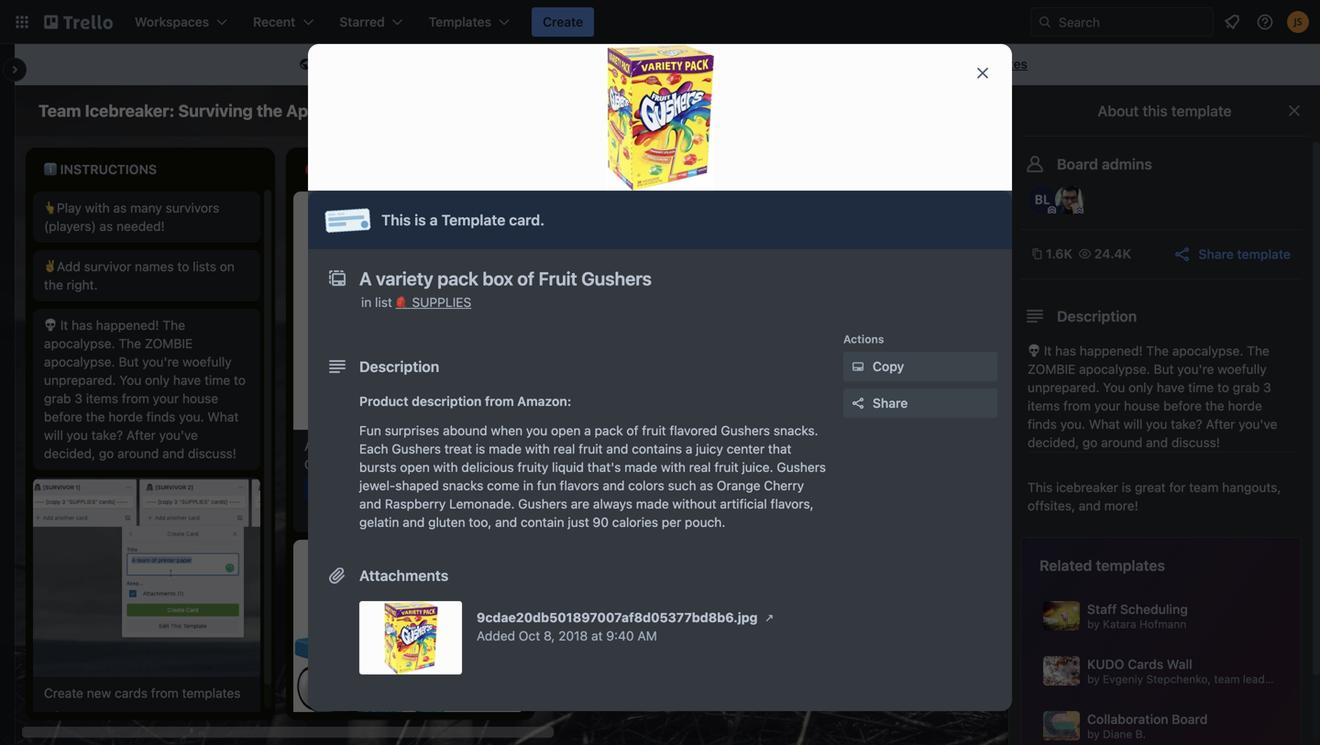 Task type: vqa. For each thing, say whether or not it's contained in the screenshot.
about
yes



Task type: locate. For each thing, give the bounding box(es) containing it.
1 vertical spatial description
[[360, 358, 440, 376]]

2018
[[559, 629, 588, 644]]

pack inside fun surprises abound when you open a pack of fruit flavored gushers snacks. each gushers treat is made with real fruit and contains a juicy center that bursts open with delicious fruity liquid that's made with real fruit juice. gushers jewel-shaped snacks come in fun flavors and colors such as orange cherry and raspberry lemonade. gushers are always made without artificial flavors, gelatin and gluten too, and contain just 90 calories per pouch.
[[595, 423, 623, 438]]

💀 inside 💀 it has happened! the apocalypse. the zombie apocalypse. but you're woefully unprepared. you only have time to grab 3 items from your house before the horde finds you. what will you take? after you've decided, go around and discuss! link
[[44, 318, 57, 333]]

in left fun
[[523, 478, 534, 494]]

fun surprises abound when you open a pack of fruit flavored gushers snacks. each gushers treat is made with real fruit and contains a juicy center that bursts open with delicious fruity liquid that's made with real fruit juice. gushers jewel-shaped snacks come in fun flavors and colors such as orange cherry and raspberry lemonade. gushers are always made without artificial flavors, gelatin and gluten too, and contain just 90 calories per pouch.
[[360, 423, 827, 530]]

💀
[[44, 318, 57, 333], [1028, 344, 1041, 359]]

take?
[[1172, 417, 1203, 432], [91, 428, 123, 443]]

at
[[592, 629, 603, 644]]

0 horizontal spatial before
[[44, 410, 82, 425]]

to inside ✌️add survivor names to lists on the right.
[[177, 259, 189, 274]]

Search field
[[1053, 8, 1214, 36]]

contains
[[632, 442, 682, 457]]

1 vertical spatial made
[[625, 460, 658, 475]]

by down staff
[[1088, 618, 1100, 631]]

too,
[[469, 515, 492, 530]]

for
[[465, 56, 482, 72], [1170, 480, 1186, 495]]

1 horizontal spatial pack
[[595, 423, 623, 438]]

---- [add 3 "supplies" cards] ---- link
[[826, 199, 1038, 217]]

1 horizontal spatial templates
[[968, 56, 1028, 72]]

9cdae20db501897007af8d05377bd8b6.jpg
[[477, 610, 758, 626]]

made up colors
[[625, 460, 658, 475]]

gushers up cherry
[[777, 460, 827, 475]]

1 horizontal spatial zombie
[[1028, 362, 1076, 377]]

real up liquid at the bottom left
[[554, 442, 575, 457]]

templates up scheduling
[[1096, 557, 1166, 575]]

[add
[[853, 200, 880, 216]]

0 vertical spatial share
[[1199, 247, 1235, 262]]

a variety pack box of fruit gushers
[[305, 439, 459, 472]]

collaboration board by diane b.
[[1088, 712, 1208, 741]]

is inside fun surprises abound when you open a pack of fruit flavored gushers snacks. each gushers treat is made with real fruit and contains a juicy center that bursts open with delicious fruity liquid that's made with real fruit juice. gushers jewel-shaped snacks come in fun flavors and colors such as orange cherry and raspberry lemonade. gushers are always made without artificial flavors, gelatin and gluten too, and contain just 90 calories per pouch.
[[476, 442, 486, 457]]

3 - from the left
[[837, 200, 843, 216]]

1 horizontal spatial you
[[1104, 380, 1126, 395]]

made
[[489, 442, 522, 457], [625, 460, 658, 475], [636, 497, 669, 512]]

0 horizontal spatial 3
[[75, 391, 83, 406]]

1 vertical spatial chris davis (christopherdavis59) image
[[1056, 185, 1085, 215]]

gushers up contain
[[518, 497, 568, 512]]

the inside team icebreaker: surviving the apocalypse text field
[[257, 101, 283, 121]]

go
[[1083, 435, 1098, 450], [99, 446, 114, 461]]

are
[[571, 497, 590, 512]]

2 - from the left
[[831, 200, 837, 216]]

1 horizontal spatial unprepared.
[[1028, 380, 1100, 395]]

am
[[638, 629, 658, 644]]

with inside 👆play with as many survivors (players) as needed!
[[85, 200, 110, 216]]

your
[[153, 391, 179, 406], [1095, 399, 1121, 414]]

template
[[410, 56, 462, 72], [805, 56, 859, 72], [1172, 102, 1232, 120], [1238, 247, 1292, 262]]

open up the shaped
[[400, 460, 430, 475]]

made down the when
[[489, 442, 522, 457]]

in inside fun surprises abound when you open a pack of fruit flavored gushers snacks. each gushers treat is made with real fruit and contains a juicy center that bursts open with delicious fruity liquid that's made with real fruit juice. gushers jewel-shaped snacks come in fun flavors and colors such as orange cherry and raspberry lemonade. gushers are always made without artificial flavors, gelatin and gluten too, and contain just 90 calories per pouch.
[[523, 478, 534, 494]]

1 vertical spatial real
[[690, 460, 711, 475]]

1 horizontal spatial sm image
[[761, 609, 779, 627]]

2 vertical spatial as
[[700, 478, 714, 494]]

to
[[622, 56, 634, 72], [177, 259, 189, 274], [234, 373, 246, 388], [1218, 380, 1230, 395]]

flavored
[[670, 423, 718, 438]]

0 horizontal spatial open
[[400, 460, 430, 475]]

chris davis (christopherdavis59) image down explore more templates link
[[972, 98, 998, 124]]

create button
[[532, 7, 595, 37]]

is up more!
[[1122, 480, 1132, 495]]

None text field
[[350, 262, 956, 295]]

this for this is a template card.
[[382, 211, 411, 229]]

cards
[[115, 686, 148, 701]]

happened!
[[96, 318, 159, 333], [1080, 344, 1143, 359]]

of up contains
[[627, 423, 639, 438]]

2 horizontal spatial sm image
[[849, 358, 868, 376]]

1 vertical spatial in
[[523, 478, 534, 494]]

create board from template
[[691, 56, 859, 72]]

1 horizontal spatial discuss!
[[1172, 435, 1221, 450]]

1 horizontal spatial on
[[531, 56, 546, 72]]

0 horizontal spatial on
[[220, 259, 235, 274]]

1 horizontal spatial you're
[[1178, 362, 1215, 377]]

1 horizontal spatial items
[[1028, 399, 1061, 414]]

1 horizontal spatial finds
[[1028, 417, 1058, 432]]

you've
[[1239, 417, 1278, 432], [159, 428, 198, 443]]

0 horizontal spatial board
[[1058, 155, 1099, 173]]

center
[[727, 442, 765, 457]]

create board from template link
[[680, 50, 870, 79]]

create left board
[[691, 56, 731, 72]]

1 horizontal spatial share
[[1199, 247, 1235, 262]]

8 - from the left
[[1029, 200, 1034, 216]]

open
[[551, 423, 581, 438], [400, 460, 430, 475]]

this up apocalypse
[[318, 56, 343, 72]]

0 vertical spatial it
[[60, 318, 68, 333]]

by down kudo
[[1088, 673, 1100, 686]]

-
[[826, 200, 831, 216], [831, 200, 837, 216], [837, 200, 843, 216], [843, 200, 849, 216], [1011, 200, 1017, 216], [1017, 200, 1023, 216], [1023, 200, 1029, 216], [1029, 200, 1034, 216]]

1 vertical spatial zombie
[[1028, 362, 1076, 377]]

2 vertical spatial sm image
[[761, 609, 779, 627]]

on
[[531, 56, 546, 72], [220, 259, 235, 274]]

in left the list at left top
[[361, 295, 372, 310]]

with up the (players)
[[85, 200, 110, 216]]

box
[[392, 439, 413, 454]]

0 horizontal spatial what
[[208, 410, 239, 425]]

fun
[[537, 478, 557, 494]]

7 - from the left
[[1023, 200, 1029, 216]]

the inside ✌️add survivor names to lists on the right.
[[44, 277, 63, 293]]

the inside 💀 it has happened! the apocalypse. the zombie apocalypse. but you're woefully unprepared. you only have time to grab 3 items from your house before the horde finds you. what will you take? after you've decided, go around and discuss! link
[[86, 410, 105, 425]]

0 vertical spatial by
[[1088, 618, 1100, 631]]

by inside collaboration board by diane b.
[[1088, 728, 1100, 741]]

templates right cards
[[182, 686, 241, 701]]

about
[[1098, 102, 1140, 120]]

a
[[360, 56, 367, 72], [430, 211, 438, 229], [584, 423, 591, 438], [686, 442, 693, 457], [389, 482, 395, 495]]

made down colors
[[636, 497, 669, 512]]

pack
[[595, 423, 623, 438], [360, 439, 388, 454]]

on right anyone
[[531, 56, 546, 72]]

0 horizontal spatial description
[[360, 358, 440, 376]]

public
[[370, 56, 406, 72]]

0 horizontal spatial share
[[873, 396, 908, 411]]

0 horizontal spatial woefully
[[183, 355, 232, 370]]

a
[[305, 439, 313, 454]]

2 horizontal spatial create
[[691, 56, 731, 72]]

1 horizontal spatial take?
[[1172, 417, 1203, 432]]

copy.
[[637, 56, 669, 72]]

1 horizontal spatial description
[[1058, 308, 1138, 325]]

this up offsites,
[[1028, 480, 1053, 495]]

this
[[1143, 102, 1168, 120]]

1 vertical spatial as
[[100, 219, 113, 234]]

0 horizontal spatial sm image
[[296, 56, 315, 74]]

by inside staff scheduling by katara hofmann
[[1088, 618, 1100, 631]]

0 horizontal spatial chris davis (christopherdavis59) image
[[972, 98, 998, 124]]

contain
[[521, 515, 565, 530]]

3
[[883, 200, 891, 216], [1264, 380, 1272, 395], [75, 391, 83, 406]]

0 horizontal spatial have
[[173, 373, 201, 388]]

0 horizontal spatial fruit
[[579, 442, 603, 457]]

0 horizontal spatial discuss!
[[188, 446, 237, 461]]

1 horizontal spatial for
[[1170, 480, 1186, 495]]

sm image for this is a public template for anyone on the internet to copy.
[[296, 56, 315, 74]]

team inside this icebreaker is great for team hangouts, offsites, and more!
[[1190, 480, 1220, 495]]

1 vertical spatial sm image
[[849, 358, 868, 376]]

share for share template
[[1199, 247, 1235, 262]]

many
[[130, 200, 162, 216]]

as left needed!
[[100, 219, 113, 234]]

fruit up that's
[[579, 442, 603, 457]]

this left template
[[382, 211, 411, 229]]

is right card
[[378, 482, 386, 495]]

0 horizontal spatial decided,
[[44, 446, 95, 461]]

0 horizontal spatial 💀
[[44, 318, 57, 333]]

3 by from the top
[[1088, 728, 1100, 741]]

a down flavored on the right bottom
[[686, 442, 693, 457]]

as inside fun surprises abound when you open a pack of fruit flavored gushers snacks. each gushers treat is made with real fruit and contains a juicy center that bursts open with delicious fruity liquid that's made with real fruit juice. gushers jewel-shaped snacks come in fun flavors and colors such as orange cherry and raspberry lemonade. gushers are always made without artificial flavors, gelatin and gluten too, and contain just 90 calories per pouch.
[[700, 478, 714, 494]]

team left lead
[[1215, 673, 1241, 686]]

0 horizontal spatial of
[[417, 439, 429, 454]]

this left card
[[327, 482, 348, 495]]

0 vertical spatial board
[[1058, 155, 1099, 173]]

description
[[1058, 308, 1138, 325], [360, 358, 440, 376]]

templates
[[968, 56, 1028, 72], [1096, 557, 1166, 575], [182, 686, 241, 701]]

0 vertical spatial team
[[1190, 480, 1220, 495]]

from
[[773, 56, 802, 72], [122, 391, 149, 406], [485, 394, 514, 409], [1064, 399, 1092, 414], [151, 686, 179, 701]]

you.
[[179, 410, 204, 425], [1061, 417, 1086, 432]]

for left anyone
[[465, 56, 482, 72]]

a up that's
[[584, 423, 591, 438]]

pack down fun
[[360, 439, 388, 454]]

0 horizontal spatial has
[[72, 318, 93, 333]]

fruit up orange
[[715, 460, 739, 475]]

0 vertical spatial in
[[361, 295, 372, 310]]

2 horizontal spatial fruit
[[715, 460, 739, 475]]

0 horizontal spatial horde
[[109, 410, 143, 425]]

0 horizontal spatial will
[[44, 428, 63, 443]]

team
[[1190, 480, 1220, 495], [1215, 673, 1241, 686]]

real
[[554, 442, 575, 457], [690, 460, 711, 475]]

gushers
[[721, 423, 771, 438], [392, 442, 441, 457], [305, 457, 354, 472], [777, 460, 827, 475], [518, 497, 568, 512]]

flavors,
[[771, 497, 814, 512]]

with up fruity
[[525, 442, 550, 457]]

primary element
[[0, 0, 1321, 44]]

real down juicy
[[690, 460, 711, 475]]

actions
[[844, 333, 885, 346]]

you
[[120, 373, 142, 388], [1104, 380, 1126, 395]]

the
[[550, 56, 569, 72], [257, 101, 283, 121], [44, 277, 63, 293], [1206, 399, 1225, 414], [86, 410, 105, 425]]

0 horizontal spatial it
[[60, 318, 68, 333]]

team left the hangouts,
[[1190, 480, 1220, 495]]

wall
[[1168, 657, 1193, 672]]

create inside button
[[543, 14, 584, 29]]

related
[[1040, 557, 1093, 575]]

search image
[[1038, 15, 1053, 29]]

as left many
[[113, 200, 127, 216]]

2 vertical spatial by
[[1088, 728, 1100, 741]]

create
[[543, 14, 584, 29], [691, 56, 731, 72], [44, 686, 83, 701]]

1 horizontal spatial go
[[1083, 435, 1098, 450]]

this inside this icebreaker is great for team hangouts, offsites, and more!
[[1028, 480, 1053, 495]]

delicious
[[462, 460, 514, 475]]

this for this icebreaker is great for team hangouts, offsites, and more!
[[1028, 480, 1053, 495]]

fruit up contains
[[642, 423, 667, 438]]

0 vertical spatial description
[[1058, 308, 1138, 325]]

with up such
[[661, 460, 686, 475]]

fruit
[[642, 423, 667, 438], [579, 442, 603, 457], [715, 460, 739, 475]]

chris davis (christopherdavis59) image down board admins
[[1056, 185, 1085, 215]]

1 horizontal spatial have
[[1157, 380, 1185, 395]]

gushers down 'variety'
[[305, 457, 354, 472]]

cards]
[[970, 200, 1007, 216]]

create for create new cards from templates
[[44, 686, 83, 701]]

is up delicious
[[476, 442, 486, 457]]

templates right more
[[968, 56, 1028, 72]]

per
[[662, 515, 682, 530]]

with down fruit
[[433, 460, 458, 475]]

john smith (johnsmith38824343) image
[[1288, 11, 1310, 33]]

gushers up 'center'
[[721, 423, 771, 438]]

0 horizontal spatial create
[[44, 686, 83, 701]]

create for create
[[543, 14, 584, 29]]

finds
[[146, 410, 176, 425], [1028, 417, 1058, 432]]

sm image
[[296, 56, 315, 74], [849, 358, 868, 376], [761, 609, 779, 627]]

calories
[[612, 515, 659, 530]]

will
[[1124, 417, 1143, 432], [44, 428, 63, 443]]

board down stepchenko,
[[1173, 712, 1208, 727]]

board left 'admins'
[[1058, 155, 1099, 173]]

oct
[[519, 629, 541, 644]]

open down amazon:
[[551, 423, 581, 438]]

0 vertical spatial zombie
[[145, 336, 193, 351]]

and inside this icebreaker is great for team hangouts, offsites, and more!
[[1079, 499, 1101, 514]]

for inside this icebreaker is great for team hangouts, offsites, and more!
[[1170, 480, 1186, 495]]

description for it
[[1058, 308, 1138, 325]]

by for collaboration board
[[1088, 728, 1100, 741]]

by left diane
[[1088, 728, 1100, 741]]

create up the 1
[[44, 686, 83, 701]]

2 vertical spatial fruit
[[715, 460, 739, 475]]

time
[[205, 373, 230, 388], [1189, 380, 1215, 395]]

description down 24.4k
[[1058, 308, 1138, 325]]

💀 it has happened! the apocalypse. the zombie apocalypse. but you're woefully unprepared. you only have time to grab 3 items from your house before the horde finds you. what will you take? after you've decided, go around and discuss! link
[[44, 316, 250, 463]]

pack up that's
[[595, 423, 623, 438]]

right.
[[67, 277, 98, 293]]

of down surprises on the bottom of page
[[417, 439, 429, 454]]

board
[[1058, 155, 1099, 173], [1173, 712, 1208, 727]]

for right great
[[1170, 480, 1186, 495]]

template
[[442, 211, 506, 229]]

this for this card is a template.
[[327, 482, 348, 495]]

1 horizontal spatial grab
[[1233, 380, 1261, 395]]

1 vertical spatial open
[[400, 460, 430, 475]]

of inside fun surprises abound when you open a pack of fruit flavored gushers snacks. each gushers treat is made with real fruit and contains a juicy center that bursts open with delicious fruity liquid that's made with real fruit juice. gushers jewel-shaped snacks come in fun flavors and colors such as orange cherry and raspberry lemonade. gushers are always made without artificial flavors, gelatin and gluten too, and contain just 90 calories per pouch.
[[627, 423, 639, 438]]

you're
[[142, 355, 179, 370], [1178, 362, 1215, 377]]

items inside 💀 it has happened! the apocalypse. the zombie apocalypse. but you're woefully unprepared. you only have time to grab 3 items from your house before the horde finds you. what will you take? after you've decided, go around and discuss! link
[[86, 391, 118, 406]]

on right lists
[[220, 259, 235, 274]]

create up internet
[[543, 14, 584, 29]]

2 vertical spatial create
[[44, 686, 83, 701]]

template inside button
[[1238, 247, 1292, 262]]

1 horizontal spatial 3
[[883, 200, 891, 216]]

zombie
[[145, 336, 193, 351], [1028, 362, 1076, 377]]

house
[[182, 391, 218, 406], [1125, 399, 1161, 414]]

0 vertical spatial chris davis (christopherdavis59) image
[[972, 98, 998, 124]]

1
[[66, 711, 71, 724]]

chris davis (christopherdavis59) image
[[972, 98, 998, 124], [1056, 185, 1085, 215]]

0 horizontal spatial only
[[145, 373, 170, 388]]

90
[[593, 515, 609, 530]]

as up without
[[700, 478, 714, 494]]

without
[[673, 497, 717, 512]]

sm image inside copy 'link'
[[849, 358, 868, 376]]

1 by from the top
[[1088, 618, 1100, 631]]

1 horizontal spatial but
[[1154, 362, 1175, 377]]

of
[[627, 423, 639, 438], [417, 439, 429, 454]]

2 horizontal spatial templates
[[1096, 557, 1166, 575]]

1 vertical spatial share
[[873, 396, 908, 411]]

description up product
[[360, 358, 440, 376]]

0 horizontal spatial happened!
[[96, 318, 159, 333]]

2 by from the top
[[1088, 673, 1100, 686]]



Task type: describe. For each thing, give the bounding box(es) containing it.
1 horizontal spatial your
[[1095, 399, 1121, 414]]

0 notifications image
[[1222, 11, 1244, 33]]

more
[[933, 56, 964, 72]]

ben (blyall) image
[[948, 98, 974, 124]]

1 horizontal spatial 💀 it has happened! the apocalypse. the zombie apocalypse. but you're woefully unprepared. you only have time to grab 3 items from your house before the horde finds you. what will you take? after you've decided, go around and discuss!
[[1028, 344, 1278, 450]]

1 horizontal spatial woefully
[[1218, 362, 1267, 377]]

is left template
[[415, 211, 426, 229]]

this for this is a public template for anyone on the internet to copy.
[[318, 56, 343, 72]]

copy link
[[844, 352, 998, 382]]

0 vertical spatial happened!
[[96, 318, 159, 333]]

is inside this icebreaker is great for team hangouts, offsites, and more!
[[1122, 480, 1132, 495]]

product description from amazon:
[[360, 394, 572, 409]]

2 vertical spatial made
[[636, 497, 669, 512]]

surprises
[[385, 423, 440, 438]]

board inside collaboration board by diane b.
[[1173, 712, 1208, 727]]

(players)
[[44, 219, 96, 234]]

4 - from the left
[[843, 200, 849, 216]]

0 horizontal spatial around
[[118, 446, 159, 461]]

✌️add survivor names to lists on the right. link
[[44, 258, 250, 294]]

lists
[[193, 259, 216, 274]]

shaped
[[396, 478, 439, 494]]

scheduling
[[1121, 602, 1189, 617]]

1 - from the left
[[826, 200, 831, 216]]

0 horizontal spatial you're
[[142, 355, 179, 370]]

0 horizontal spatial for
[[465, 56, 482, 72]]

bursts
[[360, 460, 397, 475]]

✌️add survivor names to lists on the right.
[[44, 259, 235, 293]]

a left the shaped
[[389, 482, 395, 495]]

great
[[1136, 480, 1167, 495]]

card.
[[509, 211, 545, 229]]

a left public
[[360, 56, 367, 72]]

it inside 💀 it has happened! the apocalypse. the zombie apocalypse. but you're woefully unprepared. you only have time to grab 3 items from your house before the horde finds you. what will you take? after you've decided, go around and discuss! link
[[60, 318, 68, 333]]

1 horizontal spatial decided,
[[1028, 435, 1080, 450]]

icebreaker
[[1057, 480, 1119, 495]]

added oct 8, 2018 at 9:40 am
[[477, 629, 658, 644]]

0 vertical spatial has
[[72, 318, 93, 333]]

24.4k
[[1095, 246, 1132, 261]]

@
[[1269, 673, 1279, 686]]

board
[[735, 56, 770, 72]]

0 horizontal spatial you
[[120, 373, 142, 388]]

juice.
[[742, 460, 774, 475]]

internet
[[572, 56, 618, 72]]

of inside a variety pack box of fruit gushers
[[417, 439, 429, 454]]

gushers down surprises on the bottom of page
[[392, 442, 441, 457]]

fruity
[[518, 460, 549, 475]]

👆play with as many survivors (players) as needed!
[[44, 200, 220, 234]]

8,
[[544, 629, 555, 644]]

diane
[[1104, 728, 1133, 741]]

open information menu image
[[1257, 13, 1275, 31]]

this is a public template for anyone on the internet to copy.
[[318, 56, 669, 72]]

katara
[[1104, 618, 1137, 631]]

just
[[568, 515, 590, 530]]

create for create board from template
[[691, 56, 731, 72]]

gluten
[[428, 515, 466, 530]]

abound
[[443, 423, 488, 438]]

1 horizontal spatial time
[[1189, 380, 1215, 395]]

1 horizontal spatial around
[[1102, 435, 1143, 450]]

0 vertical spatial made
[[489, 442, 522, 457]]

more!
[[1105, 499, 1139, 514]]

always
[[593, 497, 633, 512]]

team inside the "kudo cards wall by evgeniy stepchenko, team lead @ setronic"
[[1215, 673, 1241, 686]]

share for share
[[873, 396, 908, 411]]

description
[[412, 394, 482, 409]]

jewel-
[[360, 478, 396, 494]]

customize views image
[[687, 102, 706, 120]]

by inside the "kudo cards wall by evgeniy stepchenko, team lead @ setronic"
[[1088, 673, 1100, 686]]

description for description
[[360, 358, 440, 376]]

0 horizontal spatial house
[[182, 391, 218, 406]]

0 vertical spatial as
[[113, 200, 127, 216]]

1 horizontal spatial will
[[1124, 417, 1143, 432]]

gushers inside a variety pack box of fruit gushers
[[305, 457, 354, 472]]

0 horizontal spatial take?
[[91, 428, 123, 443]]

0 horizontal spatial 💀 it has happened! the apocalypse. the zombie apocalypse. but you're woefully unprepared. you only have time to grab 3 items from your house before the horde finds you. what will you take? after you've decided, go around and discuss!
[[44, 318, 246, 461]]

1.6k
[[1047, 246, 1073, 261]]

create new cards from templates link
[[44, 685, 250, 703]]

1 horizontal spatial you've
[[1239, 417, 1278, 432]]

team icebreaker: surviving the apocalypse
[[39, 101, 379, 121]]

6 - from the left
[[1017, 200, 1023, 216]]

cherry
[[764, 478, 805, 494]]

1 horizontal spatial open
[[551, 423, 581, 438]]

surviving
[[178, 101, 253, 121]]

product
[[360, 394, 409, 409]]

1 vertical spatial templates
[[1096, 557, 1166, 575]]

0 horizontal spatial after
[[127, 428, 156, 443]]

1 vertical spatial happened!
[[1080, 344, 1143, 359]]

board admins
[[1058, 155, 1153, 173]]

1 horizontal spatial real
[[690, 460, 711, 475]]

ben (blyall) image
[[1028, 185, 1058, 215]]

admins
[[1102, 155, 1153, 173]]

orange
[[717, 478, 761, 494]]

team
[[39, 101, 81, 121]]

share template button
[[1174, 245, 1292, 264]]

0 vertical spatial on
[[531, 56, 546, 72]]

0 horizontal spatial templates
[[182, 686, 241, 701]]

a left template
[[430, 211, 438, 229]]

🎒 supplies link
[[396, 295, 472, 310]]

1 horizontal spatial chris davis (christopherdavis59) image
[[1056, 185, 1085, 215]]

✌️add
[[44, 259, 81, 274]]

1 horizontal spatial before
[[1164, 399, 1203, 414]]

explore
[[884, 56, 930, 72]]

0 horizontal spatial you.
[[179, 410, 204, 425]]

1 horizontal spatial what
[[1090, 417, 1121, 432]]

copy
[[873, 359, 905, 374]]

1 horizontal spatial only
[[1129, 380, 1154, 395]]

colors
[[629, 478, 665, 494]]

on inside ✌️add survivor names to lists on the right.
[[220, 259, 235, 274]]

1 horizontal spatial has
[[1056, 344, 1077, 359]]

2 horizontal spatial 3
[[1264, 380, 1272, 395]]

0 horizontal spatial unprepared.
[[44, 373, 116, 388]]

1 horizontal spatial house
[[1125, 399, 1161, 414]]

1 horizontal spatial horde
[[1229, 399, 1263, 414]]

👆play with as many survivors (players) as needed! link
[[44, 199, 250, 236]]

0 horizontal spatial finds
[[146, 410, 176, 425]]

by for staff scheduling
[[1088, 618, 1100, 631]]

0 horizontal spatial grab
[[44, 391, 71, 406]]

icebreaker:
[[85, 101, 175, 121]]

share template
[[1199, 247, 1292, 262]]

1 vertical spatial 💀
[[1028, 344, 1041, 359]]

1 horizontal spatial you.
[[1061, 417, 1086, 432]]

survivor
[[84, 259, 131, 274]]

---- [add 3 "supplies" cards] ----
[[826, 200, 1034, 216]]

setronic
[[1282, 673, 1321, 686]]

pack inside a variety pack box of fruit gushers
[[360, 439, 388, 454]]

fruit
[[432, 439, 459, 454]]

0 horizontal spatial you
[[67, 428, 88, 443]]

lemonade.
[[450, 497, 515, 512]]

in list 🎒 supplies
[[361, 295, 472, 310]]

your inside 💀 it has happened! the apocalypse. the zombie apocalypse. but you're woefully unprepared. you only have time to grab 3 items from your house before the horde finds you. what will you take? after you've decided, go around and discuss! link
[[153, 391, 179, 406]]

1 horizontal spatial after
[[1207, 417, 1236, 432]]

flavors
[[560, 478, 600, 494]]

1 horizontal spatial fruit
[[642, 423, 667, 438]]

2 horizontal spatial you
[[1147, 417, 1168, 432]]

survivors
[[166, 200, 220, 216]]

what inside 💀 it has happened! the apocalypse. the zombie apocalypse. but you're woefully unprepared. you only have time to grab 3 items from your house before the horde finds you. what will you take? after you've decided, go around and discuss! link
[[208, 410, 239, 425]]

decided, inside 💀 it has happened! the apocalypse. the zombie apocalypse. but you're woefully unprepared. you only have time to grab 3 items from your house before the horde finds you. what will you take? after you've decided, go around and discuss! link
[[44, 446, 95, 461]]

evgeniy
[[1104, 673, 1144, 686]]

snacks
[[443, 478, 484, 494]]

such
[[668, 478, 697, 494]]

is left public
[[347, 56, 357, 72]]

staff
[[1088, 602, 1117, 617]]

0 horizontal spatial but
[[119, 355, 139, 370]]

stepchenko,
[[1147, 673, 1212, 686]]

0 horizontal spatial time
[[205, 373, 230, 388]]

b.
[[1136, 728, 1147, 741]]

raspberry
[[385, 497, 446, 512]]

come
[[487, 478, 520, 494]]

treat
[[445, 442, 472, 457]]

pouch.
[[685, 515, 726, 530]]

0 horizontal spatial you've
[[159, 428, 198, 443]]

0 horizontal spatial zombie
[[145, 336, 193, 351]]

"supplies"
[[895, 200, 966, 216]]

will inside 💀 it has happened! the apocalypse. the zombie apocalypse. but you're woefully unprepared. you only have time to grab 3 items from your house before the horde finds you. what will you take? after you've decided, go around and discuss! link
[[44, 428, 63, 443]]

1 vertical spatial fruit
[[579, 442, 603, 457]]

apocalypse
[[286, 101, 379, 121]]

new
[[87, 686, 111, 701]]

amazon:
[[518, 394, 572, 409]]

0 vertical spatial real
[[554, 442, 575, 457]]

share button
[[844, 389, 998, 418]]

needed!
[[117, 219, 165, 234]]

liquid
[[552, 460, 584, 475]]

0 vertical spatial templates
[[968, 56, 1028, 72]]

1 horizontal spatial it
[[1045, 344, 1052, 359]]

you inside fun surprises abound when you open a pack of fruit flavored gushers snacks. each gushers treat is made with real fruit and contains a juicy center that bursts open with delicious fruity liquid that's made with real fruit juice. gushers jewel-shaped snacks come in fun flavors and colors such as orange cherry and raspberry lemonade. gushers are always made without artificial flavors, gelatin and gluten too, and contain just 90 calories per pouch.
[[526, 423, 548, 438]]

explore more templates
[[884, 56, 1028, 72]]

5 - from the left
[[1011, 200, 1017, 216]]

list
[[375, 295, 392, 310]]

variety
[[317, 439, 356, 454]]

Board name text field
[[29, 96, 388, 126]]

sm image for copy
[[849, 358, 868, 376]]

that's
[[588, 460, 621, 475]]

0 horizontal spatial in
[[361, 295, 372, 310]]

0 horizontal spatial go
[[99, 446, 114, 461]]



